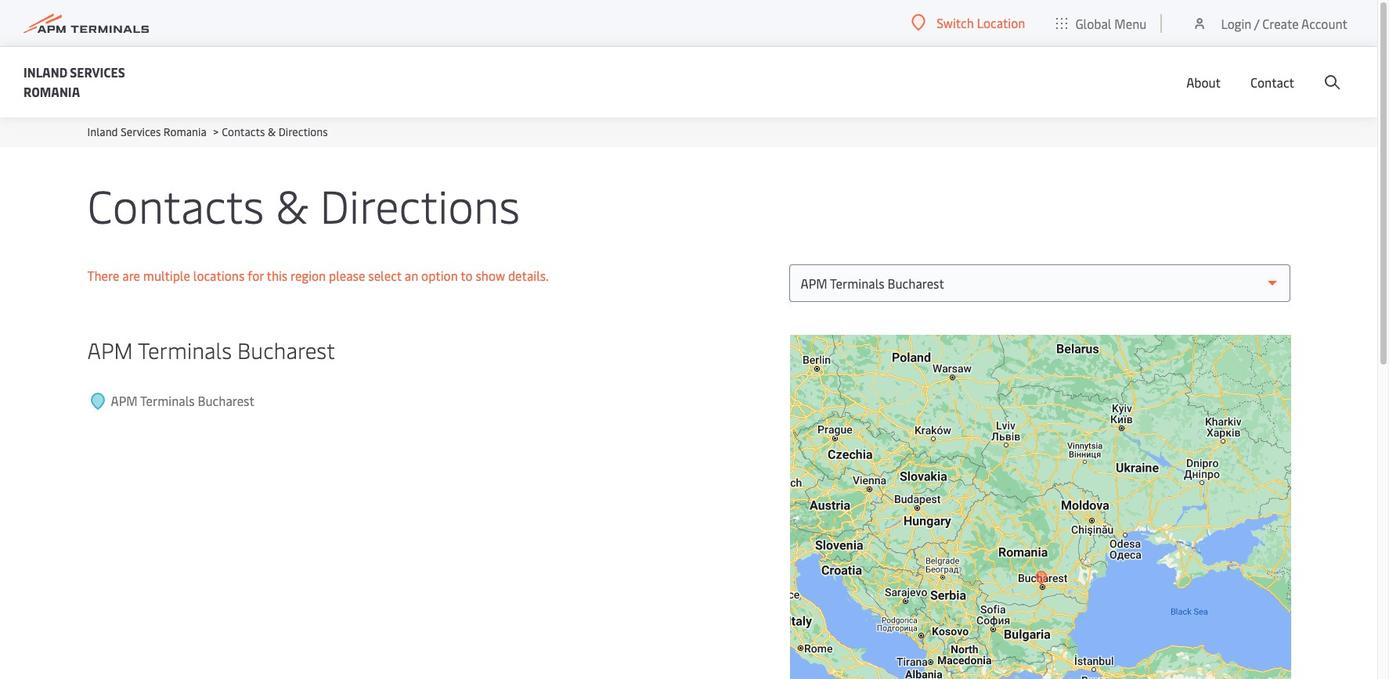 Task type: describe. For each thing, give the bounding box(es) containing it.
an
[[405, 267, 418, 285]]

switch location button
[[912, 14, 1026, 31]]

1 vertical spatial terminals
[[140, 392, 195, 410]]

locations
[[193, 267, 245, 285]]

0 vertical spatial apm
[[87, 335, 133, 365]]

global
[[1076, 14, 1112, 32]]

0 vertical spatial &
[[268, 125, 276, 139]]

services for inland services romania
[[70, 63, 125, 81]]

for
[[248, 267, 264, 285]]

about button
[[1187, 47, 1221, 117]]

inland services romania
[[23, 63, 125, 100]]

inland for inland services romania > contacts & directions
[[87, 125, 118, 139]]

select
[[368, 267, 402, 285]]

about
[[1187, 74, 1221, 91]]

inland for inland services romania
[[23, 63, 67, 81]]

to
[[461, 267, 473, 285]]

global menu
[[1076, 14, 1147, 32]]

1 vertical spatial directions
[[320, 174, 520, 236]]

contact button
[[1251, 47, 1295, 117]]

switch
[[937, 14, 974, 31]]

login / create account
[[1221, 14, 1348, 32]]

login
[[1221, 14, 1252, 32]]

there are multiple locations for this region please select an option to show details.
[[87, 267, 549, 285]]

multiple
[[143, 267, 190, 285]]

details.
[[508, 267, 549, 285]]

contact
[[1251, 74, 1295, 91]]



Task type: locate. For each thing, give the bounding box(es) containing it.
romania for inland services romania > contacts & directions
[[164, 125, 207, 139]]

menu
[[1115, 14, 1147, 32]]

1 vertical spatial contacts
[[87, 174, 264, 236]]

0 vertical spatial bucharest
[[237, 335, 335, 365]]

directions up contacts & directions at the left top of the page
[[279, 125, 328, 139]]

region
[[291, 267, 326, 285]]

& right >
[[268, 125, 276, 139]]

romania inside inland services romania
[[23, 83, 80, 100]]

& up this
[[276, 174, 308, 236]]

bucharest
[[237, 335, 335, 365], [198, 392, 254, 410]]

this
[[267, 267, 288, 285]]

directions
[[279, 125, 328, 139], [320, 174, 520, 236]]

0 vertical spatial contacts
[[222, 125, 265, 139]]

contacts up the multiple at the top left of the page
[[87, 174, 264, 236]]

contacts right >
[[222, 125, 265, 139]]

/
[[1255, 14, 1260, 32]]

inland inside inland services romania
[[23, 63, 67, 81]]

inland services romania > contacts & directions
[[87, 125, 328, 139]]

0 vertical spatial directions
[[279, 125, 328, 139]]

1 vertical spatial inland services romania link
[[87, 125, 207, 139]]

0 vertical spatial apm terminals bucharest
[[87, 335, 335, 365]]

account
[[1302, 14, 1348, 32]]

services inside inland services romania
[[70, 63, 125, 81]]

1 horizontal spatial romania
[[164, 125, 207, 139]]

&
[[268, 125, 276, 139], [276, 174, 308, 236]]

terminals
[[138, 335, 232, 365], [140, 392, 195, 410]]

map region
[[778, 270, 1380, 680]]

there
[[87, 267, 119, 285]]

show
[[476, 267, 505, 285]]

global menu button
[[1041, 0, 1163, 47]]

option
[[421, 267, 458, 285]]

1 vertical spatial romania
[[164, 125, 207, 139]]

1 horizontal spatial inland
[[87, 125, 118, 139]]

1 vertical spatial inland
[[87, 125, 118, 139]]

1 vertical spatial apm
[[111, 392, 138, 410]]

are
[[122, 267, 140, 285]]

services for inland services romania > contacts & directions
[[121, 125, 161, 139]]

inland services romania link
[[23, 63, 149, 102], [87, 125, 207, 139]]

1 vertical spatial apm terminals bucharest
[[111, 392, 254, 410]]

inland
[[23, 63, 67, 81], [87, 125, 118, 139]]

romania
[[23, 83, 80, 100], [164, 125, 207, 139]]

1 vertical spatial &
[[276, 174, 308, 236]]

directions up an
[[320, 174, 520, 236]]

please
[[329, 267, 365, 285]]

romania for inland services romania
[[23, 83, 80, 100]]

0 vertical spatial inland services romania link
[[23, 63, 149, 102]]

contacts & directions
[[87, 174, 520, 236]]

0 horizontal spatial inland
[[23, 63, 67, 81]]

1 vertical spatial services
[[121, 125, 161, 139]]

0 vertical spatial terminals
[[138, 335, 232, 365]]

login / create account link
[[1192, 0, 1348, 46]]

>
[[213, 125, 219, 139]]

switch location
[[937, 14, 1026, 31]]

0 vertical spatial romania
[[23, 83, 80, 100]]

apm terminals bucharest
[[87, 335, 335, 365], [111, 392, 254, 410]]

contacts
[[222, 125, 265, 139], [87, 174, 264, 236]]

create
[[1263, 14, 1299, 32]]

apm
[[87, 335, 133, 365], [111, 392, 138, 410]]

0 vertical spatial inland
[[23, 63, 67, 81]]

0 vertical spatial services
[[70, 63, 125, 81]]

0 horizontal spatial romania
[[23, 83, 80, 100]]

location
[[977, 14, 1026, 31]]

1 vertical spatial bucharest
[[198, 392, 254, 410]]

services
[[70, 63, 125, 81], [121, 125, 161, 139]]



Task type: vqa. For each thing, say whether or not it's contained in the screenshot.
the 'About'
yes



